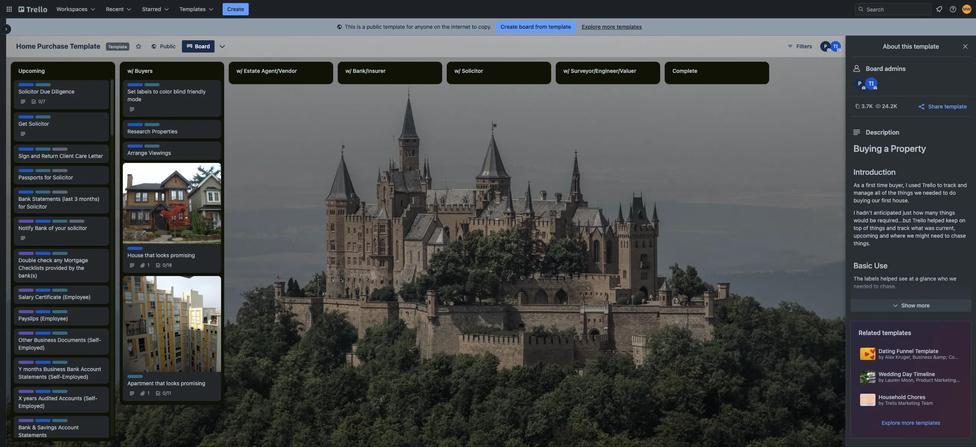 Task type: locate. For each thing, give the bounding box(es) containing it.
trello inside i hadn't anticipated just how many things would be required...but trello helped keep on top of things and track what was current, upcoming and where we might need to chase things.
[[913, 217, 927, 224]]

product
[[917, 378, 934, 384]]

track right used
[[944, 182, 957, 189]]

0 horizontal spatial pf (pfinn1) image
[[821, 41, 831, 52]]

1 color: purple, title: "bank" element from the top
[[18, 220, 34, 226]]

home purchase template
[[16, 42, 100, 50]]

1 inside buyer 1 buyer 2 get solicitor
[[33, 116, 35, 121]]

that inside the buyer 1 house that looks promising
[[145, 252, 155, 259]]

1 vertical spatial that
[[155, 381, 165, 387]]

buyer 1 buyer 2 down salary certificate (employee) at the bottom left of page
[[35, 311, 69, 316]]

3 w/ from the left
[[346, 68, 352, 74]]

is left the in
[[862, 303, 866, 310]]

1 vertical spatial templates
[[883, 330, 912, 337]]

x years audited accounts (self- employed) link
[[18, 395, 104, 411]]

public button
[[146, 40, 180, 53]]

sign
[[18, 153, 29, 159]]

promising for house that looks promising
[[171, 252, 195, 259]]

up
[[934, 296, 940, 302]]

a down description
[[884, 143, 889, 154]]

0 vertical spatial on
[[434, 23, 440, 30]]

double check any mortgage checklists provided by the bank(s)
[[18, 257, 88, 279]]

it down up
[[935, 303, 939, 310]]

to inside the labels helped see at a glance who we needed to chase.
[[874, 283, 879, 290]]

and up keep
[[958, 182, 967, 189]]

color: sky, title: "buyer 2" element
[[35, 83, 52, 89], [144, 83, 161, 89], [35, 116, 52, 121], [144, 123, 161, 129], [144, 145, 161, 151], [35, 148, 52, 154], [35, 169, 52, 175], [35, 191, 52, 197], [52, 220, 69, 226], [52, 252, 69, 258], [52, 289, 69, 295], [52, 311, 69, 316], [52, 332, 69, 338], [52, 361, 69, 367], [127, 376, 144, 381], [52, 391, 69, 396], [52, 420, 69, 426]]

1 horizontal spatial things
[[898, 190, 914, 196]]

trello down how
[[913, 217, 927, 224]]

(self-
[[87, 337, 101, 344], [48, 374, 62, 381], [84, 396, 97, 402]]

template right purchase at the top of page
[[70, 42, 100, 50]]

2 inside buyer 1 buyer 2 solicitor bank statements (last 3 months) for solicitor
[[49, 191, 52, 197]]

we down chase.
[[882, 296, 889, 302]]

1 horizontal spatial needed
[[923, 190, 942, 196]]

@
[[958, 378, 962, 384]]

time
[[877, 182, 888, 189]]

0 horizontal spatial marketing
[[899, 401, 920, 407]]

show more button
[[851, 300, 972, 312]]

helped down many
[[928, 217, 945, 224]]

color: black, title: "solicitor" element down sign and return client care letter 'link'
[[52, 169, 71, 175]]

1 vertical spatial just
[[896, 311, 905, 318]]

0 horizontal spatial this member is an admin of this board. image
[[863, 86, 866, 90]]

template inside button
[[945, 103, 967, 110]]

1 vertical spatial promising
[[181, 381, 205, 387]]

2 horizontal spatial things
[[940, 210, 955, 216]]

helped inside the labels helped see at a glance who we needed to chase.
[[881, 276, 898, 282]]

statements down months
[[18, 374, 47, 381]]

buyer 1 buyer 2 down y months business bank account statements (self-employed)
[[35, 391, 69, 396]]

do up keep
[[950, 190, 956, 196]]

sign and return client care letter link
[[18, 152, 104, 160]]

5 color: purple, title: "bank" element from the top
[[18, 332, 34, 338]]

1 horizontal spatial that
[[155, 381, 165, 387]]

w/ surveyor/engineer/valuer
[[564, 68, 637, 74]]

on inside i hadn't anticipated just how many things would be required...but trello helped keep on top of things and track what was current, upcoming and where we might need to chase things.
[[960, 217, 966, 224]]

that right the house
[[145, 252, 155, 259]]

account inside bank & savings account statements
[[58, 425, 79, 431]]

x years audited accounts (self- employed)
[[18, 396, 97, 410]]

0 vertical spatial just
[[903, 210, 912, 216]]

2 vertical spatial /
[[166, 391, 167, 397]]

primary element
[[0, 0, 977, 18]]

0 vertical spatial (self-
[[87, 337, 101, 344]]

this member is an admin of this board. image down board admins
[[874, 86, 877, 90]]

that
[[145, 252, 155, 259], [155, 381, 165, 387]]

search image
[[858, 6, 864, 12]]

about
[[883, 43, 901, 50]]

4 color: purple, title: "bank" element from the top
[[18, 311, 34, 316]]

from
[[536, 23, 547, 30]]

0 vertical spatial that
[[145, 252, 155, 259]]

house.
[[893, 197, 910, 204]]

0 left "11" at bottom left
[[163, 391, 166, 397]]

upcoming inside "text field"
[[18, 68, 45, 74]]

Upcoming text field
[[14, 65, 112, 77]]

bank for other's color: purple, title: "bank" element
[[18, 332, 29, 338]]

1 vertical spatial pf (pfinn1) image
[[854, 78, 866, 90]]

statements down &
[[18, 432, 47, 439]]

1 vertical spatial account
[[58, 425, 79, 431]]

0 vertical spatial track
[[944, 182, 957, 189]]

this member is an admin of this board. image up 3.7k
[[863, 86, 866, 90]]

1 vertical spatial labels
[[865, 276, 880, 282]]

0 horizontal spatial do
[[854, 303, 860, 310]]

bank inside bank & savings account statements
[[18, 425, 31, 431]]

bank statements (last 3 months) for solicitor link
[[18, 195, 104, 211]]

1 vertical spatial first
[[882, 197, 892, 204]]

2 this member is an admin of this board. image from the left
[[874, 86, 877, 90]]

1 horizontal spatial templates
[[883, 330, 912, 337]]

(self- right documents
[[87, 337, 101, 344]]

looks up 0 / 18
[[156, 252, 169, 259]]

a right at on the bottom right of the page
[[916, 276, 919, 282]]

0 vertical spatial explore more templates link
[[577, 21, 647, 33]]

color: black, title: "solicitor" element for return
[[52, 148, 71, 154]]

0 horizontal spatial more
[[603, 23, 616, 30]]

dating
[[879, 348, 896, 355]]

1 vertical spatial i
[[854, 210, 855, 216]]

0 horizontal spatial labels
[[137, 88, 152, 95]]

0 vertical spatial promising
[[171, 252, 195, 259]]

template inside the board name text box
[[70, 42, 100, 50]]

business
[[34, 337, 56, 344], [913, 355, 933, 361], [43, 366, 66, 373]]

1 horizontal spatial board
[[866, 65, 884, 72]]

0 vertical spatial upcoming
[[18, 68, 45, 74]]

2 inside buyer 1 buyer 2 research properties
[[159, 123, 161, 129]]

1 horizontal spatial pf (pfinn1) image
[[854, 78, 866, 90]]

1 vertical spatial create
[[501, 23, 518, 30]]

(employee) down salary certificate (employee) at the bottom left of page
[[40, 316, 68, 322]]

pf (pfinn1) image
[[821, 41, 831, 52], [854, 78, 866, 90]]

needed
[[923, 190, 942, 196], [854, 283, 873, 290]]

1 buyer 1 buyer 2 from the top
[[35, 252, 69, 258]]

that inside buyer 2 apartment that looks promising
[[155, 381, 165, 387]]

account down documents
[[81, 366, 101, 373]]

create inside button
[[227, 6, 244, 12]]

0 vertical spatial explore more templates
[[582, 23, 642, 30]]

i left hadn't
[[854, 210, 855, 216]]

house
[[127, 252, 143, 259]]

employed) up accounts
[[62, 374, 88, 381]]

promising inside buyer 2 apartment that looks promising
[[181, 381, 205, 387]]

trello right the @
[[963, 378, 975, 384]]

template right share at the right of the page
[[945, 103, 967, 110]]

1 horizontal spatial this member is an admin of this board. image
[[874, 86, 877, 90]]

1 vertical spatial more
[[917, 303, 930, 309]]

0 vertical spatial business
[[34, 337, 56, 344]]

0 left the 18
[[163, 263, 166, 268]]

explore more templates for the top explore more templates link
[[582, 23, 642, 30]]

buyers
[[135, 68, 153, 74]]

0 horizontal spatial of
[[49, 225, 54, 232]]

needed down the the
[[854, 283, 873, 290]]

2 vertical spatial things
[[870, 225, 886, 232]]

starred
[[142, 6, 161, 12]]

1 horizontal spatial this member is an admin of this board. image
[[838, 48, 841, 52]]

labels up mode
[[137, 88, 152, 95]]

needed up many
[[923, 190, 942, 196]]

1 horizontal spatial first
[[882, 197, 892, 204]]

color: purple, title: "bank" element down bank(s)
[[18, 289, 34, 295]]

of right all
[[882, 190, 887, 196]]

color: purple, title: "bank" element down other
[[18, 361, 34, 367]]

employed) down years
[[18, 403, 45, 410]]

explore
[[582, 23, 601, 30], [882, 420, 901, 427]]

board left customize views icon
[[195, 43, 210, 50]]

1 horizontal spatial upcoming
[[883, 303, 908, 310]]

just left how
[[903, 210, 912, 216]]

4 w/ from the left
[[455, 68, 461, 74]]

bank inside buyer 1 buyer 2 solicitor bank statements (last 3 months) for solicitor
[[18, 196, 31, 202]]

needed inside as a first time buyer, i used trello to track and manage all of the things we needed to do buying our first house.
[[923, 190, 942, 196]]

recent
[[106, 6, 124, 12]]

blind
[[174, 88, 186, 95]]

first up all
[[866, 182, 876, 189]]

by inside dating funnel template by alex kruger, business &amp; comedy writ
[[879, 355, 884, 361]]

trello inside household chores by trello marketing team
[[886, 401, 898, 407]]

2 vertical spatial templates
[[916, 420, 941, 427]]

business right months
[[43, 366, 66, 373]]

arrange
[[127, 150, 147, 156]]

5 buyer 1 buyer 2 from the top
[[35, 361, 69, 367]]

buyer 1 buyer 2 down payslips (employee) link
[[35, 332, 69, 338]]

1 inside buyer 1 buyer 2 solicitor bank statements (last 3 months) for solicitor
[[33, 191, 35, 197]]

1 horizontal spatial more
[[902, 420, 915, 427]]

0 horizontal spatial it
[[921, 311, 924, 318]]

anticipated
[[874, 210, 902, 216]]

0 vertical spatial marketing
[[935, 378, 957, 384]]

do inside everything we eventually ended up needing to do is in the upcoming list. when it becomes relevant for you, just move it to the appropriate "w/" list for the card.
[[854, 303, 860, 310]]

1 horizontal spatial create
[[501, 23, 518, 30]]

create for create
[[227, 6, 244, 12]]

color: black, title: "solicitor" element for solicitor
[[52, 169, 71, 175]]

buyer 1 buyer 2 for (employee)
[[35, 311, 69, 316]]

just inside everything we eventually ended up needing to do is in the upcoming list. when it becomes relevant for you, just move it to the appropriate "w/" list for the card.
[[896, 311, 905, 318]]

by left alex
[[879, 355, 884, 361]]

it down when
[[921, 311, 924, 318]]

0 vertical spatial account
[[81, 366, 101, 373]]

solicitor inside buyer 1 buyer 2 solicitor due diligence
[[18, 88, 39, 95]]

keep
[[946, 217, 958, 224]]

1 horizontal spatial marketing
[[935, 378, 957, 384]]

trello right used
[[923, 182, 936, 189]]

1 vertical spatial statements
[[18, 374, 47, 381]]

w/ Surveyor/Engineer/Valuer text field
[[559, 65, 657, 77]]

promising
[[171, 252, 195, 259], [181, 381, 205, 387]]

things down be
[[870, 225, 886, 232]]

for right list
[[905, 319, 912, 325]]

template right "funnel"
[[916, 348, 939, 355]]

that for apartment
[[155, 381, 165, 387]]

business up timeline
[[913, 355, 933, 361]]

color: purple, title: "bank" element
[[18, 220, 34, 226], [18, 252, 34, 258], [18, 289, 34, 295], [18, 311, 34, 316], [18, 332, 34, 338], [18, 361, 34, 367], [18, 391, 34, 396], [18, 420, 34, 426]]

we
[[915, 190, 922, 196], [907, 233, 914, 239], [950, 276, 957, 282], [882, 296, 889, 302]]

by down the wedding
[[879, 401, 884, 407]]

needed inside the labels helped see at a glance who we needed to chase.
[[854, 283, 873, 290]]

employed) down other
[[18, 345, 45, 351]]

starred button
[[138, 3, 173, 15]]

a right as
[[862, 182, 865, 189]]

do up relevant
[[854, 303, 860, 310]]

0 vertical spatial employed)
[[18, 345, 45, 351]]

this member is an admin of this board. image
[[863, 86, 866, 90], [874, 86, 877, 90]]

templates
[[180, 6, 206, 12]]

1 w/ from the left
[[127, 68, 133, 74]]

it
[[935, 303, 939, 310], [921, 311, 924, 318]]

2 buyer 1 buyer 2 from the top
[[35, 289, 69, 295]]

at
[[910, 276, 914, 282]]

promising inside the buyer 1 house that looks promising
[[171, 252, 195, 259]]

3 color: purple, title: "bank" element from the top
[[18, 289, 34, 295]]

household chores by trello marketing team
[[879, 394, 933, 407]]

the up card. at the right of page
[[932, 311, 940, 318]]

0 vertical spatial labels
[[137, 88, 152, 95]]

helped up chase.
[[881, 276, 898, 282]]

the inside as a first time buyer, i used trello to track and manage all of the things we needed to do buying our first house.
[[889, 190, 897, 196]]

1 vertical spatial board
[[866, 65, 884, 72]]

marketing inside household chores by trello marketing team
[[899, 401, 920, 407]]

buyer 1 buyer 2 up the provided
[[35, 252, 69, 258]]

the inside double check any mortgage checklists provided by the bank(s)
[[76, 265, 84, 272]]

1 vertical spatial looks
[[166, 381, 180, 387]]

to down 'current,' on the bottom of page
[[945, 233, 950, 239]]

bank
[[18, 196, 31, 202], [18, 220, 29, 226], [35, 225, 47, 232], [18, 252, 29, 258], [18, 289, 29, 295], [18, 311, 29, 316], [18, 332, 29, 338], [18, 361, 29, 367], [67, 366, 79, 373], [18, 391, 29, 396], [18, 420, 29, 426], [18, 425, 31, 431]]

the down buyer, on the top right of the page
[[889, 190, 897, 196]]

w/ bank/insurer
[[346, 68, 386, 74]]

color: black, title: "solicitor" element
[[52, 148, 71, 154], [52, 169, 71, 175], [52, 191, 71, 197], [69, 220, 88, 226]]

2 inside buyer 1 buyer 2 arrange viewings
[[159, 145, 161, 151]]

2 inside buyer 1 buyer 2 set labels to color blind friendly mode
[[159, 83, 161, 89]]

0 horizontal spatial this member is an admin of this board. image
[[828, 48, 831, 52]]

share template button
[[918, 103, 967, 111]]

just up list
[[896, 311, 905, 318]]

1 horizontal spatial it
[[935, 303, 939, 310]]

set
[[127, 88, 136, 95]]

7 buyer 1 buyer 2 from the top
[[35, 420, 69, 426]]

board
[[519, 23, 534, 30]]

w/ for w/ estate agent/vendor
[[237, 68, 242, 74]]

buyer 1 buyer 2 solicitor bank statements (last 3 months) for solicitor
[[18, 191, 100, 210]]

2 horizontal spatial more
[[917, 303, 930, 309]]

buyer 1 buyer 2 down double check any mortgage checklists provided by the bank(s)
[[35, 289, 69, 295]]

0 horizontal spatial needed
[[854, 283, 873, 290]]

0 vertical spatial create
[[227, 6, 244, 12]]

switch to… image
[[5, 5, 13, 13]]

1 horizontal spatial is
[[862, 303, 866, 310]]

color: black, title: "solicitor" element left care
[[52, 148, 71, 154]]

looks inside the buyer 1 house that looks promising
[[156, 252, 169, 259]]

track inside as a first time buyer, i used trello to track and manage all of the things we needed to do buying our first house.
[[944, 182, 957, 189]]

"w/"
[[884, 319, 895, 325]]

board up trello inspiration (inspiringtaco) image
[[866, 65, 884, 72]]

1 horizontal spatial track
[[944, 182, 957, 189]]

board for board
[[195, 43, 210, 50]]

1 inside buyer 1 buyer 2 arrange viewings
[[142, 145, 144, 151]]

2 horizontal spatial of
[[882, 190, 887, 196]]

1 horizontal spatial account
[[81, 366, 101, 373]]

do inside as a first time buyer, i used trello to track and manage all of the things we needed to do buying our first house.
[[950, 190, 956, 196]]

2 horizontal spatial templates
[[916, 420, 941, 427]]

w/ Buyers text field
[[123, 65, 221, 77]]

0 horizontal spatial account
[[58, 425, 79, 431]]

template right 'from' at the top right
[[549, 23, 571, 30]]

buyer 2 apartment that looks promising
[[127, 376, 205, 387]]

buyer 1 buyer 2 set labels to color blind friendly mode
[[127, 83, 206, 103]]

(self- inside other business documents (self- employed)
[[87, 337, 101, 344]]

color: purple, title: "bank" element left audited
[[18, 391, 34, 396]]

0 vertical spatial helped
[[928, 217, 945, 224]]

buyer 1 buyer 2 for certificate
[[35, 289, 69, 295]]

1 horizontal spatial on
[[960, 217, 966, 224]]

color: purple, title: "bank" element left your
[[18, 220, 34, 226]]

1 vertical spatial needed
[[854, 283, 873, 290]]

0 horizontal spatial is
[[357, 23, 361, 30]]

1 inside buyer 1 buyer 2 solicitor passports for solicitor
[[33, 169, 35, 175]]

0 for apartment
[[163, 391, 166, 397]]

statements left (last
[[32, 196, 61, 202]]

(self- right accounts
[[84, 396, 97, 402]]

4 buyer 1 buyer 2 from the top
[[35, 332, 69, 338]]

bank inside y months business bank account statements (self-employed)
[[67, 366, 79, 373]]

6 buyer 1 buyer 2 from the top
[[35, 391, 69, 396]]

1 horizontal spatial i
[[906, 182, 908, 189]]

0
[[38, 99, 41, 104], [163, 263, 166, 268], [163, 391, 166, 397]]

the
[[442, 23, 450, 30], [889, 190, 897, 196], [76, 265, 84, 272], [873, 303, 881, 310], [932, 311, 940, 318], [913, 319, 921, 325]]

0 horizontal spatial explore more templates link
[[577, 21, 647, 33]]

2 w/ from the left
[[237, 68, 242, 74]]

2 color: purple, title: "bank" element from the top
[[18, 252, 34, 258]]

0 horizontal spatial template
[[70, 42, 100, 50]]

we inside everything we eventually ended up needing to do is in the upcoming list. when it becomes relevant for you, just move it to the appropriate "w/" list for the card.
[[882, 296, 889, 302]]

things up keep
[[940, 210, 955, 216]]

buyer 1 buyer 2 for &
[[35, 420, 69, 426]]

business inside y months business bank account statements (self-employed)
[[43, 366, 66, 373]]

0 vertical spatial do
[[950, 190, 956, 196]]

buyer 1 buyer 2 for months
[[35, 361, 69, 367]]

buyer 1 buyer 2 down x years audited accounts (self- employed)
[[35, 420, 69, 426]]

looks inside buyer 2 apartment that looks promising
[[166, 381, 180, 387]]

statements inside bank & savings account statements
[[18, 432, 47, 439]]

3 buyer 1 buyer 2 from the top
[[35, 311, 69, 316]]

we down what
[[907, 233, 914, 239]]

1 inside the buyer 1 house that looks promising
[[142, 247, 144, 253]]

color: purple, title: "bank" element left 'savings'
[[18, 420, 34, 426]]

on right "anyone"
[[434, 23, 440, 30]]

the down mortgage at the left bottom
[[76, 265, 84, 272]]

this
[[345, 23, 356, 30]]

we right who
[[950, 276, 957, 282]]

template inside dating funnel template by alex kruger, business &amp; comedy writ
[[916, 348, 939, 355]]

used
[[909, 182, 921, 189]]

related templates
[[859, 330, 912, 337]]

buyer 1 buyer 2 solicitor due diligence
[[18, 83, 75, 95]]

1 horizontal spatial helped
[[928, 217, 945, 224]]

board link
[[182, 40, 215, 53]]

color: purple, title: "bank" element for payslips
[[18, 311, 34, 316]]

/ down the due
[[41, 99, 43, 104]]

color: purple, title: "bank" element for double
[[18, 252, 34, 258]]

for right passports
[[44, 174, 51, 181]]

bank for bank & savings account statements
[[18, 425, 31, 431]]

2 vertical spatial (self-
[[84, 396, 97, 402]]

0 vertical spatial board
[[195, 43, 210, 50]]

bank for x color: purple, title: "bank" element
[[18, 391, 29, 396]]

upcoming up buyer 1 buyer 2 solicitor due diligence at the left top
[[18, 68, 45, 74]]

this member is an admin of this board. image
[[828, 48, 831, 52], [838, 48, 841, 52]]

color: purple, title: "bank" element for other
[[18, 332, 34, 338]]

to
[[472, 23, 477, 30], [153, 88, 158, 95], [938, 182, 943, 189], [943, 190, 948, 196], [945, 233, 950, 239], [874, 283, 879, 290], [963, 296, 968, 302], [926, 311, 931, 318]]

apartment
[[127, 381, 154, 387]]

bank for color: purple, title: "bank" element corresponding to payslips
[[18, 311, 29, 316]]

color: purple, title: "bank" element down the salary
[[18, 311, 34, 316]]

2 inside buyer 2 apartment that looks promising
[[142, 376, 144, 381]]

of left your
[[49, 225, 54, 232]]

w/ Bank/Insurer text field
[[341, 65, 439, 77]]

1 vertical spatial (employee)
[[40, 316, 68, 322]]

buyer 1 buyer 2 for years
[[35, 391, 69, 396]]

color: blue, title: "buyer 1" element
[[18, 83, 35, 89], [127, 83, 144, 89], [18, 116, 35, 121], [127, 123, 144, 129], [127, 145, 144, 151], [18, 148, 35, 154], [18, 169, 35, 175], [18, 191, 35, 197], [35, 220, 52, 226], [127, 247, 144, 253], [35, 252, 52, 258], [35, 289, 52, 295], [35, 311, 52, 316], [35, 332, 52, 338], [35, 361, 52, 367], [35, 391, 52, 396], [35, 420, 52, 426]]

business right other
[[34, 337, 56, 344]]

property
[[891, 143, 927, 154]]

as
[[854, 182, 860, 189]]

is
[[357, 23, 361, 30], [862, 303, 866, 310]]

create board from template link
[[496, 21, 576, 33]]

0 vertical spatial more
[[603, 23, 616, 30]]

bank for bank's color: purple, title: "bank" element
[[18, 420, 29, 426]]

1 vertical spatial (self-
[[48, 374, 62, 381]]

w/ estate agent/vendor
[[237, 68, 297, 74]]

and inside as a first time buyer, i used trello to track and manage all of the things we needed to do buying our first house.
[[958, 182, 967, 189]]

template for home purchase template
[[70, 42, 100, 50]]

2 vertical spatial statements
[[18, 432, 47, 439]]

that up '0 / 11'
[[155, 381, 165, 387]]

on
[[434, 23, 440, 30], [960, 217, 966, 224]]

0 vertical spatial /
[[41, 99, 43, 104]]

1 horizontal spatial of
[[864, 225, 869, 232]]

2 vertical spatial employed)
[[18, 403, 45, 410]]

2 vertical spatial business
[[43, 366, 66, 373]]

0 vertical spatial looks
[[156, 252, 169, 259]]

explore more templates for right explore more templates link
[[882, 420, 941, 427]]

0 vertical spatial (employee)
[[63, 294, 91, 301]]

5 w/ from the left
[[564, 68, 570, 74]]

set labels to color blind friendly mode link
[[127, 88, 217, 103]]

viewings
[[149, 150, 171, 156]]

pf (pfinn1) image up 3.7k
[[854, 78, 866, 90]]

(self- inside x years audited accounts (self- employed)
[[84, 396, 97, 402]]

w/
[[127, 68, 133, 74], [237, 68, 242, 74], [346, 68, 352, 74], [455, 68, 461, 74], [564, 68, 570, 74]]

buyer 1 buyer 2 for check
[[35, 252, 69, 258]]

1 vertical spatial /
[[166, 263, 167, 268]]

current,
[[936, 225, 956, 232]]

6 color: purple, title: "bank" element from the top
[[18, 361, 34, 367]]

salary certificate (employee) link
[[18, 294, 104, 301]]

labels
[[137, 88, 152, 95], [865, 276, 880, 282]]

(self- up audited
[[48, 374, 62, 381]]

chase
[[952, 233, 966, 239]]

other
[[18, 337, 33, 344]]

/ for apartment
[[166, 391, 167, 397]]

0 vertical spatial i
[[906, 182, 908, 189]]

trello inside wedding day timeline by lauren moon, product marketing @ trello
[[963, 378, 975, 384]]

0 vertical spatial it
[[935, 303, 939, 310]]

2 vertical spatial more
[[902, 420, 915, 427]]

marketing left team
[[899, 401, 920, 407]]

checklists
[[18, 265, 44, 272]]

and down required...but
[[887, 225, 896, 232]]

1 horizontal spatial explore more templates link
[[882, 420, 941, 427]]

1 horizontal spatial labels
[[865, 276, 880, 282]]

admins
[[885, 65, 906, 72]]

0 horizontal spatial first
[[866, 182, 876, 189]]

is right this
[[357, 23, 361, 30]]

7 color: purple, title: "bank" element from the top
[[18, 391, 34, 396]]

employed) inside y months business bank account statements (self-employed)
[[62, 374, 88, 381]]

to up card. at the right of page
[[926, 311, 931, 318]]

0 horizontal spatial helped
[[881, 276, 898, 282]]

marketing left the @
[[935, 378, 957, 384]]

labels down basic use
[[865, 276, 880, 282]]

double
[[18, 257, 36, 264]]

things up house.
[[898, 190, 914, 196]]

1 this member is an admin of this board. image from the left
[[863, 86, 866, 90]]

do
[[950, 190, 956, 196], [854, 303, 860, 310]]

1 vertical spatial do
[[854, 303, 860, 310]]

1 horizontal spatial explore more templates
[[882, 420, 941, 427]]

agent/vendor
[[262, 68, 297, 74]]

8 color: purple, title: "bank" element from the top
[[18, 420, 34, 426]]

related
[[859, 330, 881, 337]]

2 inside buyer 1 buyer 2 solicitor passports for solicitor
[[49, 169, 52, 175]]

promising for apartment that looks promising
[[181, 381, 205, 387]]

bank for y color: purple, title: "bank" element
[[18, 361, 29, 367]]

the labels helped see at a glance who we needed to chase.
[[854, 276, 957, 290]]

3
[[74, 196, 78, 202]]

template left star or unstar board image in the top of the page
[[108, 44, 127, 49]]

hadn't
[[857, 210, 873, 216]]

color: purple, title: "bank" element up the checklists
[[18, 252, 34, 258]]

buying
[[854, 197, 871, 204]]



Task type: vqa. For each thing, say whether or not it's contained in the screenshot.
(last
yes



Task type: describe. For each thing, give the bounding box(es) containing it.
w/ solicitor
[[455, 68, 483, 74]]

create button
[[223, 3, 249, 15]]

1 vertical spatial things
[[940, 210, 955, 216]]

other business documents (self- employed) link
[[18, 337, 104, 352]]

Board name text field
[[12, 40, 104, 53]]

(employee) inside salary certificate (employee) link
[[63, 294, 91, 301]]

notify bank of your solicitor link
[[18, 225, 104, 232]]

months)
[[79, 196, 100, 202]]

notify
[[18, 225, 33, 232]]

looks for house
[[156, 252, 169, 259]]

color: purple, title: "bank" element for salary
[[18, 289, 34, 295]]

Search field
[[864, 3, 932, 15]]

0 / 11
[[163, 391, 171, 397]]

upcoming inside everything we eventually ended up needing to do is in the upcoming list. when it becomes relevant for you, just move it to the appropriate "w/" list for the card.
[[883, 303, 908, 310]]

buyer inside buyer 2 apartment that looks promising
[[127, 376, 140, 381]]

buyer 1 buyer 2 arrange viewings
[[127, 145, 171, 156]]

workspaces
[[56, 6, 88, 12]]

we inside as a first time buyer, i used trello to track and manage all of the things we needed to do buying our first house.
[[915, 190, 922, 196]]

our
[[872, 197, 880, 204]]

this is a public template for anyone on the internet to copy.
[[345, 23, 492, 30]]

everything we eventually ended up needing to do is in the upcoming list. when it becomes relevant for you, just move it to the appropriate "w/" list for the card.
[[854, 296, 968, 325]]

payslips (employee) link
[[18, 315, 104, 323]]

account inside y months business bank account statements (self-employed)
[[81, 366, 101, 373]]

w/ buyers
[[127, 68, 153, 74]]

by inside household chores by trello marketing team
[[879, 401, 884, 407]]

w/ Solicitor text field
[[450, 65, 548, 77]]

1 inside buyer 1 buyer 2 solicitor due diligence
[[33, 83, 35, 89]]

statements inside buyer 1 buyer 2 solicitor bank statements (last 3 months) for solicitor
[[32, 196, 61, 202]]

ended
[[917, 296, 933, 302]]

we inside the labels helped see at a glance who we needed to chase.
[[950, 276, 957, 282]]

sm image
[[336, 23, 344, 31]]

a inside as a first time buyer, i used trello to track and manage all of the things we needed to do buying our first house.
[[862, 182, 865, 189]]

card.
[[923, 319, 935, 325]]

of inside i hadn't anticipated just how many things would be required...but trello helped keep on top of things and track what was current, upcoming and where we might need to chase things.
[[864, 225, 869, 232]]

w/ for w/ solicitor
[[455, 68, 461, 74]]

0 notifications image
[[935, 5, 944, 14]]

2 inside buyer 1 buyer 2 get solicitor
[[49, 116, 52, 121]]

color: purple, title: "bank" element for notify
[[18, 220, 34, 226]]

buyer 1 buyer 2 research properties
[[127, 123, 178, 135]]

passports
[[18, 174, 43, 181]]

color: black, title: "solicitor" element for (last
[[52, 191, 71, 197]]

/ for house
[[166, 263, 167, 268]]

open information menu image
[[950, 5, 957, 13]]

0 vertical spatial explore
[[582, 23, 601, 30]]

board for board admins
[[866, 65, 884, 72]]

the right the in
[[873, 303, 881, 310]]

star or unstar board image
[[136, 43, 142, 50]]

moon,
[[902, 378, 915, 384]]

labels inside buyer 1 buyer 2 set labels to color blind friendly mode
[[137, 88, 152, 95]]

get
[[18, 121, 27, 127]]

buyer 1 buyer 2 solicitor passports for solicitor
[[18, 169, 73, 181]]

appropriate
[[854, 319, 883, 325]]

would
[[854, 217, 869, 224]]

(employee) inside payslips (employee) link
[[40, 316, 68, 322]]

buyer 1 buyer 2 for business
[[35, 332, 69, 338]]

marketing inside wedding day timeline by lauren moon, product marketing @ trello
[[935, 378, 957, 384]]

helped inside i hadn't anticipated just how many things would be required...but trello helped keep on top of things and track what was current, upcoming and where we might need to chase things.
[[928, 217, 945, 224]]

24.2k
[[882, 103, 898, 109]]

required...but
[[878, 217, 911, 224]]

buyer,
[[890, 182, 905, 189]]

template right public
[[383, 23, 405, 30]]

1 vertical spatial it
[[921, 311, 924, 318]]

color: black, title: "solicitor" element right your
[[69, 220, 88, 226]]

trello inside as a first time buyer, i used trello to track and manage all of the things we needed to do buying our first house.
[[923, 182, 936, 189]]

savings
[[37, 425, 57, 431]]

(last
[[62, 196, 73, 202]]

w/ for w/ buyers
[[127, 68, 133, 74]]

statements inside y months business bank account statements (self-employed)
[[18, 374, 47, 381]]

notify bank of your solicitor
[[18, 225, 87, 232]]

need
[[931, 233, 944, 239]]

just inside i hadn't anticipated just how many things would be required...but trello helped keep on top of things and track what was current, upcoming and where we might need to chase things.
[[903, 210, 912, 216]]

and left where
[[880, 233, 889, 239]]

comedy
[[949, 355, 967, 361]]

care
[[75, 153, 87, 159]]

1 inside the buyer 1 buyer 2 solicitor sign and return client care letter
[[33, 148, 35, 154]]

solicitor inside the buyer 1 buyer 2 solicitor sign and return client care letter
[[52, 148, 71, 154]]

buyer inside the buyer 1 house that looks promising
[[127, 247, 140, 253]]

to right used
[[938, 182, 943, 189]]

and inside the buyer 1 buyer 2 solicitor sign and return client care letter
[[31, 153, 40, 159]]

0 vertical spatial pf (pfinn1) image
[[821, 41, 831, 52]]

for inside buyer 1 buyer 2 solicitor passports for solicitor
[[44, 174, 51, 181]]

things inside as a first time buyer, i used trello to track and manage all of the things we needed to do buying our first house.
[[898, 190, 914, 196]]

to up keep
[[943, 190, 948, 196]]

surveyor/engineer/valuer
[[571, 68, 637, 74]]

manage
[[854, 190, 874, 196]]

bank for salary color: purple, title: "bank" element
[[18, 289, 29, 295]]

to right needing
[[963, 296, 968, 302]]

template right this
[[914, 43, 940, 50]]

trello inspiration (inspiringtaco) image
[[831, 41, 841, 52]]

was
[[925, 225, 935, 232]]

0 horizontal spatial on
[[434, 23, 440, 30]]

your
[[55, 225, 66, 232]]

business inside dating funnel template by alex kruger, business &amp; comedy writ
[[913, 355, 933, 361]]

team
[[922, 401, 933, 407]]

w/ for w/ surveyor/engineer/valuer
[[564, 68, 570, 74]]

glance
[[920, 276, 937, 282]]

color
[[160, 88, 172, 95]]

bank for notify's color: purple, title: "bank" element
[[18, 220, 29, 226]]

purchase
[[37, 42, 68, 50]]

more inside button
[[917, 303, 930, 309]]

i inside i hadn't anticipated just how many things would be required...but trello helped keep on top of things and track what was current, upcoming and where we might need to chase things.
[[854, 210, 855, 216]]

salary certificate (employee)
[[18, 294, 91, 301]]

1 inside buyer 1 buyer 2 research properties
[[142, 123, 144, 129]]

see
[[899, 276, 908, 282]]

mode
[[127, 96, 141, 103]]

y
[[18, 366, 22, 373]]

documents
[[58, 337, 86, 344]]

provided
[[46, 265, 67, 272]]

share template
[[929, 103, 967, 110]]

home
[[16, 42, 36, 50]]

create for create board from template
[[501, 23, 518, 30]]

w/ Estate Agent/Vendor text field
[[232, 65, 330, 77]]

double check any mortgage checklists provided by the bank(s) link
[[18, 257, 104, 280]]

color: purple, title: "bank" element for y
[[18, 361, 34, 367]]

a inside the labels helped see at a glance who we needed to chase.
[[916, 276, 919, 282]]

labels inside the labels helped see at a glance who we needed to chase.
[[865, 276, 880, 282]]

template for dating funnel template by alex kruger, business &amp; comedy writ
[[916, 348, 939, 355]]

passports for solicitor link
[[18, 174, 104, 182]]

that for house
[[145, 252, 155, 259]]

back to home image
[[18, 3, 47, 15]]

1 this member is an admin of this board. image from the left
[[828, 48, 831, 52]]

customize views image
[[218, 43, 226, 50]]

to inside i hadn't anticipated just how many things would be required...but trello helped keep on top of things and track what was current, upcoming and where we might need to chase things.
[[945, 233, 950, 239]]

trello inspiration (inspiringtaco) image
[[866, 78, 878, 90]]

1 horizontal spatial explore
[[882, 420, 901, 427]]

solicitor inside text field
[[462, 68, 483, 74]]

1 horizontal spatial template
[[108, 44, 127, 49]]

11
[[167, 391, 171, 397]]

basic use
[[854, 262, 888, 270]]

you,
[[884, 311, 894, 318]]

by inside double check any mortgage checklists provided by the bank(s)
[[69, 265, 75, 272]]

diligence
[[52, 88, 75, 95]]

looks for apartment
[[166, 381, 180, 387]]

the down move
[[913, 319, 921, 325]]

chores
[[908, 394, 926, 401]]

check
[[37, 257, 52, 264]]

i inside as a first time buyer, i used trello to track and manage all of the things we needed to do buying our first house.
[[906, 182, 908, 189]]

color: purple, title: "bank" element for x
[[18, 391, 34, 396]]

get solicitor link
[[18, 120, 104, 128]]

all
[[875, 190, 881, 196]]

2 this member is an admin of this board. image from the left
[[838, 48, 841, 52]]

0 horizontal spatial templates
[[617, 23, 642, 30]]

1 inside buyer 1 buyer 2 set labels to color blind friendly mode
[[142, 83, 144, 89]]

2 inside the buyer 1 buyer 2 solicitor sign and return client care letter
[[49, 148, 52, 154]]

0 vertical spatial first
[[866, 182, 876, 189]]

estate
[[244, 68, 260, 74]]

this member is an admin of this board. image for trello inspiration (inspiringtaco) image
[[874, 86, 877, 90]]

solicitor inside buyer 1 buyer 2 get solicitor
[[29, 121, 49, 127]]

for inside buyer 1 buyer 2 solicitor bank statements (last 3 months) for solicitor
[[18, 204, 25, 210]]

2 inside buyer 1 buyer 2 solicitor due diligence
[[49, 83, 52, 89]]

Complete text field
[[668, 65, 767, 77]]

years
[[23, 396, 37, 402]]

to left copy.
[[472, 23, 477, 30]]

to inside buyer 1 buyer 2 set labels to color blind friendly mode
[[153, 88, 158, 95]]

complete
[[673, 68, 698, 74]]

certificate
[[35, 294, 61, 301]]

business inside other business documents (self- employed)
[[34, 337, 56, 344]]

show more
[[902, 303, 930, 309]]

top
[[854, 225, 862, 232]]

0 / 7
[[38, 99, 45, 104]]

0 vertical spatial 0
[[38, 99, 41, 104]]

we inside i hadn't anticipated just how many things would be required...but trello helped keep on top of things and track what was current, upcoming and where we might need to chase things.
[[907, 233, 914, 239]]

bank for color: purple, title: "bank" element corresponding to double
[[18, 252, 29, 258]]

color: purple, title: "bank" element for bank
[[18, 420, 34, 426]]

0 for house
[[163, 263, 166, 268]]

bank & savings account statements
[[18, 425, 79, 439]]

upcoming
[[854, 233, 879, 239]]

maria williams (mariawilliams94) image
[[963, 5, 972, 14]]

move
[[906, 311, 919, 318]]

by inside wedding day timeline by lauren moon, product marketing @ trello
[[879, 378, 884, 384]]

use
[[875, 262, 888, 270]]

funnel
[[897, 348, 914, 355]]

dating funnel template by alex kruger, business &amp; comedy writ
[[879, 348, 977, 361]]

a left public
[[362, 23, 365, 30]]

is inside everything we eventually ended up needing to do is in the upcoming list. when it becomes relevant for you, just move it to the appropriate "w/" list for the card.
[[862, 303, 866, 310]]

needing
[[942, 296, 962, 302]]

the left internet
[[442, 23, 450, 30]]

0 vertical spatial is
[[357, 23, 361, 30]]

day
[[903, 371, 913, 378]]

this member is an admin of this board. image for the bottom pf (pfinn1) image
[[863, 86, 866, 90]]

bank(s)
[[18, 273, 37, 279]]

filters
[[797, 43, 813, 50]]

w/ for w/ bank/insurer
[[346, 68, 352, 74]]

house that looks promising link
[[127, 252, 217, 260]]

&amp;
[[934, 355, 948, 361]]

about this template
[[883, 43, 940, 50]]

in
[[867, 303, 872, 310]]

filters button
[[785, 40, 815, 53]]

employed) inside x years audited accounts (self- employed)
[[18, 403, 45, 410]]

for left you,
[[875, 311, 882, 318]]

of inside as a first time buyer, i used trello to track and manage all of the things we needed to do buying our first house.
[[882, 190, 887, 196]]

payslips (employee)
[[18, 316, 68, 322]]

for left "anyone"
[[407, 23, 414, 30]]

when
[[920, 303, 934, 310]]

as a first time buyer, i used trello to track and manage all of the things we needed to do buying our first house.
[[854, 182, 967, 204]]

this
[[902, 43, 913, 50]]

employed) inside other business documents (self- employed)
[[18, 345, 45, 351]]

might
[[916, 233, 930, 239]]

(self- inside y months business bank account statements (self-employed)
[[48, 374, 62, 381]]

track inside i hadn't anticipated just how many things would be required...but trello helped keep on top of things and track what was current, upcoming and where we might need to chase things.
[[898, 225, 910, 232]]

&
[[32, 425, 36, 431]]



